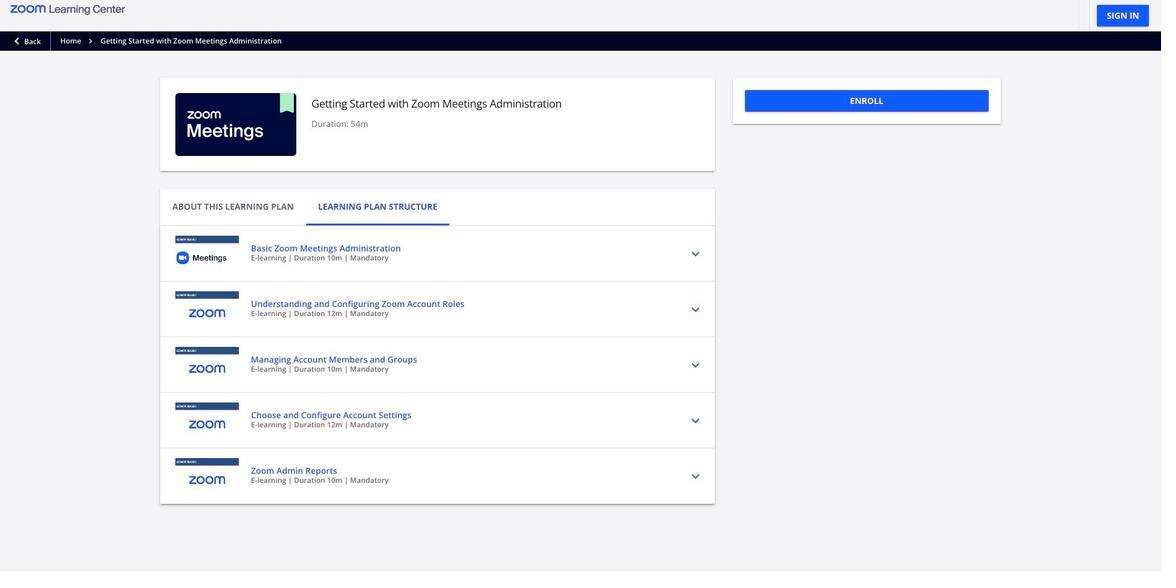 Task type: describe. For each thing, give the bounding box(es) containing it.
go to zoom learning center homepage image
[[10, 5, 125, 15]]



